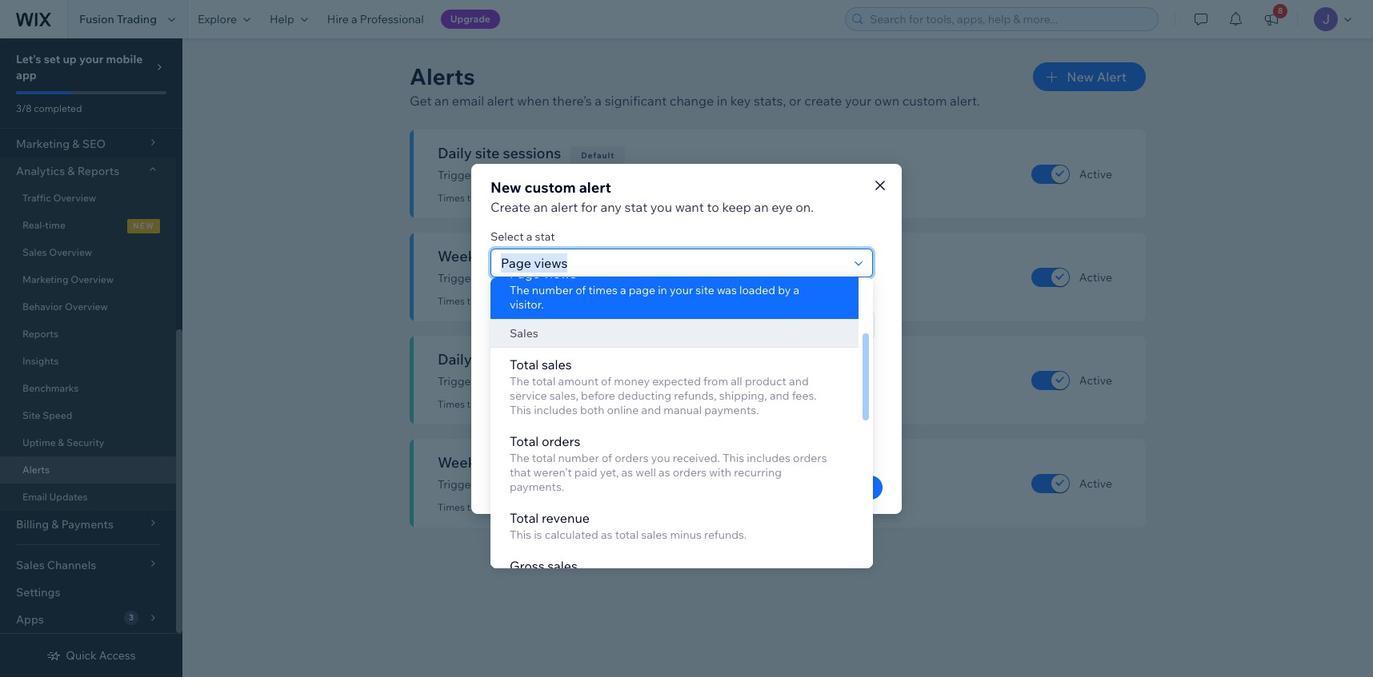 Task type: locate. For each thing, give the bounding box(es) containing it.
1 vertical spatial custom
[[525, 178, 576, 197]]

2 total from the top
[[510, 434, 539, 450]]

overview inside sales overview link
[[49, 247, 92, 259]]

1 vertical spatial weekly
[[438, 454, 488, 472]]

triggered down trigger: significant change in daily total sales.
[[541, 399, 583, 411]]

1 daily from the top
[[438, 144, 472, 162]]

traffic
[[22, 192, 51, 204]]

1 vertical spatial includes
[[747, 451, 791, 466]]

1 vertical spatial the
[[510, 375, 530, 389]]

reports up insights
[[22, 328, 58, 340]]

&
[[67, 164, 75, 178], [58, 437, 64, 449]]

triggered: for daily total sales
[[467, 399, 512, 411]]

overview
[[53, 192, 96, 204], [49, 247, 92, 259], [71, 274, 114, 286], [65, 301, 108, 313]]

1 horizontal spatial payments.
[[705, 403, 759, 418]]

significant right there's
[[605, 93, 667, 109]]

1 vertical spatial weekly
[[591, 478, 627, 492]]

total down get
[[510, 434, 539, 450]]

behavior overview
[[22, 301, 108, 313]]

0 vertical spatial this
[[510, 403, 531, 418]]

new left alert at the top right of the page
[[1067, 69, 1094, 85]]

total up number "text box"
[[510, 357, 539, 373]]

1 horizontal spatial includes
[[747, 451, 791, 466]]

0 vertical spatial daily
[[591, 168, 615, 182]]

1 horizontal spatial as
[[622, 466, 633, 480]]

there right if
[[590, 292, 618, 306]]

a right by
[[794, 283, 800, 298]]

2 weekly from the top
[[591, 478, 627, 492]]

0 horizontal spatial payments.
[[510, 480, 564, 495]]

3 triggered from the top
[[541, 399, 583, 411]]

1 horizontal spatial custom
[[903, 93, 947, 109]]

sessions up trigger: significant change in weekly site sessions. at top
[[519, 247, 577, 266]]

sessions. up want
[[639, 168, 687, 182]]

sales inside sidebar element
[[22, 247, 47, 259]]

triggered: for daily site sessions
[[467, 192, 512, 204]]

traffic overview
[[22, 192, 96, 204]]

sales. down 'received.'
[[656, 478, 685, 492]]

1 vertical spatial sales.
[[656, 478, 685, 492]]

0 horizontal spatial includes
[[534, 403, 578, 418]]

0 vertical spatial of
[[576, 283, 586, 298]]

4 times triggered: never triggered from the top
[[438, 502, 583, 514]]

1 times from the top
[[438, 192, 465, 204]]

that
[[510, 466, 531, 480]]

page views the number of times a page in your site was loaded by a visitor.
[[510, 266, 800, 312]]

of inside total sales the total amount of money expected from all product and service sales, before deducting refunds, shipping, and fees. this includes both online and manual payments.
[[601, 375, 612, 389]]

own
[[875, 93, 900, 109]]

your down select a stat field
[[670, 283, 693, 298]]

sessions.
[[639, 168, 687, 182], [651, 271, 698, 286]]

0 vertical spatial sessions
[[503, 144, 561, 162]]

new
[[133, 221, 154, 231]]

significant inside alerts get an email alert when there's a significant change in key stats, or create your own custom alert.
[[605, 93, 667, 109]]

2 daily from the top
[[591, 375, 615, 389]]

2 active from the top
[[1080, 270, 1113, 285]]

Search for tools, apps, help & more... field
[[865, 8, 1153, 30]]

0 vertical spatial sessions.
[[639, 168, 687, 182]]

default for daily total sales
[[564, 357, 598, 367]]

3 times from the top
[[438, 399, 465, 411]]

overview down analytics & reports
[[53, 192, 96, 204]]

page
[[629, 283, 656, 298]]

0 vertical spatial weekly
[[591, 271, 627, 286]]

site
[[22, 410, 40, 422]]

a left page
[[620, 283, 626, 298]]

total left the revenue on the bottom left
[[510, 511, 539, 527]]

0 vertical spatial custom
[[903, 93, 947, 109]]

the left weren't
[[510, 451, 530, 466]]

0 vertical spatial payments.
[[705, 403, 759, 418]]

0 vertical spatial the
[[510, 283, 530, 298]]

your inside page views the number of times a page in your site was loaded by a visitor.
[[670, 283, 693, 298]]

daily up any
[[591, 168, 615, 182]]

email
[[452, 93, 484, 109], [556, 417, 584, 431]]

3 times triggered: never triggered from the top
[[438, 399, 583, 411]]

0 vertical spatial new
[[1067, 69, 1094, 85]]

is up gross sales
[[534, 528, 542, 543]]

1 horizontal spatial new
[[1067, 69, 1094, 85]]

the inside total sales the total amount of money expected from all product and service sales, before deducting refunds, shipping, and fees. this includes both online and manual payments.
[[510, 375, 530, 389]]

stat right any
[[625, 199, 648, 215]]

email inside alerts get an email alert when there's a significant change in key stats, or create your own custom alert.
[[452, 93, 484, 109]]

this up 'gross'
[[510, 528, 531, 543]]

of inside "total orders the total number of orders you received. this includes orders that weren't paid yet, as well as orders with recurring payments."
[[602, 451, 612, 466]]

2 times triggered: never triggered from the top
[[438, 295, 583, 307]]

2 vertical spatial the
[[510, 451, 530, 466]]

active for weekly site sessions
[[1080, 270, 1113, 285]]

1 weekly from the top
[[591, 271, 627, 286]]

0 vertical spatial you
[[651, 199, 672, 215]]

2 the from the top
[[510, 375, 530, 389]]

new up create on the left
[[491, 178, 521, 197]]

1 vertical spatial stat
[[535, 229, 555, 244]]

0 vertical spatial is
[[620, 292, 629, 306]]

sales left minus
[[641, 528, 668, 543]]

2 vertical spatial of
[[602, 451, 612, 466]]

alert inside alerts get an email alert when there's a significant change in key stats, or create your own custom alert.
[[487, 93, 514, 109]]

2 trigger: from the top
[[438, 271, 478, 286]]

change for weekly site sessions
[[537, 271, 576, 286]]

before
[[581, 389, 615, 403]]

your right up
[[79, 52, 103, 66]]

0 vertical spatial reports
[[77, 164, 119, 178]]

sales up trigger: significant change in daily total sales.
[[542, 357, 572, 373]]

new
[[1067, 69, 1094, 85], [491, 178, 521, 197]]

0 vertical spatial alert
[[487, 93, 514, 109]]

2 horizontal spatial alert
[[579, 178, 611, 197]]

stat
[[625, 199, 648, 215], [535, 229, 555, 244]]

fusion trading
[[79, 12, 157, 26]]

0 vertical spatial includes
[[534, 403, 578, 418]]

an
[[435, 93, 449, 109], [534, 199, 548, 215], [754, 199, 769, 215], [541, 417, 554, 431]]

sessions
[[503, 144, 561, 162], [519, 247, 577, 266]]

set
[[44, 52, 60, 66]]

1 vertical spatial this
[[723, 451, 745, 466]]

0 horizontal spatial when
[[517, 93, 550, 109]]

create
[[805, 93, 842, 109]]

settings link
[[0, 579, 176, 607]]

sales. for daily total sales
[[644, 375, 673, 389]]

overview for marketing overview
[[71, 274, 114, 286]]

in left key
[[717, 93, 728, 109]]

number
[[532, 283, 573, 298], [558, 451, 599, 466]]

1 vertical spatial alerts
[[22, 464, 50, 476]]

this inside total sales the total amount of money expected from all product and service sales, before deducting refunds, shipping, and fees. this includes both online and manual payments.
[[510, 403, 531, 418]]

never up select a stat
[[514, 192, 539, 204]]

1 the from the top
[[510, 283, 530, 298]]

1 triggered: from the top
[[467, 192, 512, 204]]

sales down calculated
[[548, 559, 578, 575]]

0 vertical spatial when
[[517, 93, 550, 109]]

overview up marketing overview
[[49, 247, 92, 259]]

orders
[[542, 434, 581, 450], [615, 451, 649, 466], [793, 451, 827, 466], [673, 466, 707, 480]]

behavior
[[22, 301, 63, 313]]

1 vertical spatial sessions
[[519, 247, 577, 266]]

1 horizontal spatial email
[[556, 417, 584, 431]]

never for weekly total sales
[[514, 502, 539, 514]]

weekly site sessions
[[438, 247, 577, 266]]

1 horizontal spatial stat
[[625, 199, 648, 215]]

triggered for weekly total sales
[[541, 502, 583, 514]]

significant down weekly total sales
[[481, 478, 535, 492]]

trigger: down weekly total sales
[[438, 478, 478, 492]]

triggered down trigger: significant change in daily site sessions.
[[541, 192, 583, 204]]

2 vertical spatial alert
[[551, 199, 578, 215]]

you down are
[[651, 451, 670, 466]]

0 vertical spatial page
[[510, 266, 540, 282]]

2 triggered from the top
[[541, 295, 583, 307]]

when
[[517, 93, 550, 109], [587, 417, 615, 431]]

the for total orders
[[510, 451, 530, 466]]

the down number
[[510, 375, 530, 389]]

page up the check every
[[510, 266, 540, 282]]

trigger: down the daily total sales
[[438, 375, 478, 389]]

1 times triggered: never triggered from the top
[[438, 192, 583, 204]]

sales inside option
[[510, 327, 538, 341]]

2 triggered: from the top
[[467, 295, 512, 307]]

custom right "own"
[[903, 93, 947, 109]]

when left there's
[[517, 93, 550, 109]]

the inside "total orders the total number of orders you received. this includes orders that weren't paid yet, as well as orders with recurring payments."
[[510, 451, 530, 466]]

0 horizontal spatial alert
[[487, 93, 514, 109]]

0 vertical spatial &
[[67, 164, 75, 178]]

page right the 100
[[745, 417, 772, 431]]

0 vertical spatial email
[[452, 93, 484, 109]]

weekly for weekly total sales
[[438, 454, 488, 472]]

3 triggered: from the top
[[467, 399, 512, 411]]

default for weekly total sales
[[580, 460, 614, 471]]

times for daily site sessions
[[438, 192, 465, 204]]

0 vertical spatial stat
[[625, 199, 648, 215]]

of for sales
[[601, 375, 612, 389]]

1 vertical spatial daily
[[591, 375, 615, 389]]

total inside total revenue this is calculated as total sales minus refunds.
[[510, 511, 539, 527]]

site up create on the left
[[475, 144, 500, 162]]

1 vertical spatial number
[[558, 451, 599, 466]]

times triggered: never triggered
[[438, 192, 583, 204], [438, 295, 583, 307], [438, 399, 583, 411], [438, 502, 583, 514]]

with
[[709, 466, 732, 480]]

active for daily total sales
[[1080, 373, 1113, 388]]

1 vertical spatial your
[[845, 93, 872, 109]]

2 vertical spatial total
[[510, 511, 539, 527]]

times left check
[[438, 295, 465, 307]]

default for daily site sessions
[[581, 150, 615, 161]]

weekly for sales
[[591, 478, 627, 492]]

you'll
[[491, 417, 518, 431]]

up
[[63, 52, 77, 66]]

times for weekly total sales
[[438, 502, 465, 514]]

times for weekly site sessions
[[438, 295, 465, 307]]

1 triggered from the top
[[541, 192, 583, 204]]

quick access button
[[47, 649, 136, 664]]

3 the from the top
[[510, 451, 530, 466]]

custom inside new custom alert create an alert for any stat you want to keep an eye on.
[[525, 178, 576, 197]]

as right 'yet,'
[[622, 466, 633, 480]]

when inside alerts get an email alert when there's a significant change in key stats, or create your own custom alert.
[[517, 93, 550, 109]]

significant
[[605, 93, 667, 109], [481, 168, 535, 182], [481, 271, 535, 286], [481, 375, 535, 389], [481, 478, 535, 492]]

2 weekly from the top
[[438, 454, 488, 472]]

1 vertical spatial sales
[[510, 327, 538, 341]]

0 vertical spatial daily
[[438, 144, 472, 162]]

list box
[[491, 257, 873, 598]]

eye
[[772, 199, 793, 215]]

the for total sales
[[510, 375, 530, 389]]

the inside page views the number of times a page in your site was loaded by a visitor.
[[510, 283, 530, 298]]

sales option
[[491, 319, 859, 348]]

is
[[620, 292, 629, 306], [534, 528, 542, 543]]

0 horizontal spatial your
[[79, 52, 103, 66]]

significant for daily total sales
[[481, 375, 535, 389]]

overview inside the marketing overview link
[[71, 274, 114, 286]]

4 triggered: from the top
[[467, 502, 512, 514]]

well
[[636, 466, 656, 480]]

& up traffic overview
[[67, 164, 75, 178]]

alerts inside alerts get an email alert when there's a significant change in key stats, or create your own custom alert.
[[410, 62, 475, 90]]

0 vertical spatial total
[[510, 357, 539, 373]]

0 horizontal spatial as
[[601, 528, 613, 543]]

1 total from the top
[[510, 357, 539, 373]]

1 horizontal spatial alerts
[[410, 62, 475, 90]]

this down number "text box"
[[510, 403, 531, 418]]

0 horizontal spatial alerts
[[22, 464, 50, 476]]

fees.
[[792, 389, 817, 403]]

trigger: for daily site sessions
[[438, 168, 478, 182]]

this
[[510, 403, 531, 418], [723, 451, 745, 466], [510, 528, 531, 543]]

1 horizontal spatial &
[[67, 164, 75, 178]]

number up "trigger: significant change in weekly total sales."
[[558, 451, 599, 466]]

default up trigger: significant change in daily site sessions.
[[581, 150, 615, 161]]

times
[[589, 283, 618, 298]]

1 daily from the top
[[591, 168, 615, 182]]

1 vertical spatial daily
[[438, 351, 472, 369]]

triggered: up you'll
[[467, 399, 512, 411]]

1 vertical spatial payments.
[[510, 480, 564, 495]]

1 horizontal spatial when
[[587, 417, 615, 431]]

daily for sessions
[[591, 168, 615, 182]]

weekly up if there is on the left of the page
[[591, 271, 627, 286]]

1 trigger: from the top
[[438, 168, 478, 182]]

default
[[581, 150, 615, 161], [597, 254, 631, 264], [564, 357, 598, 367], [580, 460, 614, 471]]

of left money
[[601, 375, 612, 389]]

total inside total sales the total amount of money expected from all product and service sales, before deducting refunds, shipping, and fees. this includes both online and manual payments.
[[510, 357, 539, 373]]

site left was
[[696, 283, 715, 298]]

1 never from the top
[[514, 192, 539, 204]]

received.
[[673, 451, 720, 466]]

3 never from the top
[[514, 399, 539, 411]]

gross sales
[[510, 559, 578, 575]]

total for total revenue
[[510, 511, 539, 527]]

4 never from the top
[[514, 502, 539, 514]]

0 vertical spatial sales
[[22, 247, 47, 259]]

number down views
[[532, 283, 573, 298]]

of inside page views the number of times a page in your site was loaded by a visitor.
[[576, 283, 586, 298]]

2 times from the top
[[438, 295, 465, 307]]

& for uptime
[[58, 437, 64, 449]]

custom inside alerts get an email alert when there's a significant change in key stats, or create your own custom alert.
[[903, 93, 947, 109]]

email for alerts
[[452, 93, 484, 109]]

change for daily site sessions
[[537, 168, 576, 182]]

triggered for daily total sales
[[541, 399, 583, 411]]

1 vertical spatial sessions.
[[651, 271, 698, 286]]

trigger: significant change in daily site sessions.
[[438, 168, 687, 182]]

there
[[590, 292, 618, 306], [618, 417, 645, 431]]

significant for weekly total sales
[[481, 478, 535, 492]]

uptime
[[22, 437, 56, 449]]

includes up cancel
[[747, 451, 791, 466]]

stat inside new custom alert create an alert for any stat you want to keep an eye on.
[[625, 199, 648, 215]]

1 vertical spatial you
[[651, 451, 670, 466]]

alert.
[[950, 93, 980, 109]]

2 horizontal spatial your
[[845, 93, 872, 109]]

0 horizontal spatial is
[[534, 528, 542, 543]]

product
[[745, 375, 787, 389]]

sales overview
[[22, 247, 92, 259]]

times triggered: never triggered down that
[[438, 502, 583, 514]]

in right page
[[658, 283, 667, 298]]

1 vertical spatial total
[[510, 434, 539, 450]]

default for weekly site sessions
[[597, 254, 631, 264]]

0 vertical spatial your
[[79, 52, 103, 66]]

and left the fees.
[[770, 389, 790, 403]]

1 weekly from the top
[[438, 247, 488, 266]]

If there is field
[[586, 312, 852, 339]]

triggered: up the "select"
[[467, 192, 512, 204]]

default up times
[[597, 254, 631, 264]]

default up "trigger: significant change in weekly total sales."
[[580, 460, 614, 471]]

refunds,
[[674, 389, 717, 403]]

times triggered: never triggered up the check every 'field'
[[438, 295, 583, 307]]

0 vertical spatial number
[[532, 283, 573, 298]]

3 trigger: from the top
[[438, 375, 478, 389]]

mobile
[[106, 52, 143, 66]]

1 vertical spatial page
[[745, 417, 772, 431]]

1 vertical spatial when
[[587, 417, 615, 431]]

2 daily from the top
[[438, 351, 472, 369]]

yet,
[[600, 466, 619, 480]]

overview inside traffic overview link
[[53, 192, 96, 204]]

overview inside behavior overview link
[[65, 301, 108, 313]]

triggered down "trigger: significant change in weekly total sales."
[[541, 502, 583, 514]]

daily for daily site sessions
[[438, 144, 472, 162]]

triggered down trigger: significant change in weekly site sessions. at top
[[541, 295, 583, 307]]

Select a stat field
[[496, 249, 850, 277]]

page inside page views the number of times a page in your site was loaded by a visitor.
[[510, 266, 540, 282]]

every
[[526, 292, 555, 306]]

significant for weekly site sessions
[[481, 271, 535, 286]]

new inside 'button'
[[1067, 69, 1094, 85]]

significant down daily site sessions at the left
[[481, 168, 535, 182]]

total inside "total orders the total number of orders you received. this includes orders that weren't paid yet, as well as orders with recurring payments."
[[532, 451, 556, 466]]

4 trigger: from the top
[[438, 478, 478, 492]]

4 active from the top
[[1080, 477, 1113, 491]]

sales down visitor. on the left of page
[[510, 327, 538, 341]]

number inside page views the number of times a page in your site was loaded by a visitor.
[[532, 283, 573, 298]]

total up online
[[618, 375, 642, 389]]

never down that
[[514, 502, 539, 514]]

total down you'll
[[491, 454, 522, 472]]

1 active from the top
[[1080, 167, 1113, 181]]

sales.
[[644, 375, 673, 389], [656, 478, 685, 492]]

3 active from the top
[[1080, 373, 1113, 388]]

there left are
[[618, 417, 645, 431]]

alert up daily site sessions at the left
[[487, 93, 514, 109]]

0 horizontal spatial email
[[452, 93, 484, 109]]

1 vertical spatial new
[[491, 178, 521, 197]]

trigger: down daily site sessions at the left
[[438, 168, 478, 182]]

trigger: down weekly site sessions
[[438, 271, 478, 286]]

alert left for
[[551, 199, 578, 215]]

0 horizontal spatial &
[[58, 437, 64, 449]]

0 horizontal spatial custom
[[525, 178, 576, 197]]

quick access
[[66, 649, 136, 664]]

fusion
[[79, 12, 114, 26]]

total right calculated
[[615, 528, 639, 543]]

as
[[622, 466, 633, 480], [659, 466, 670, 480], [601, 528, 613, 543]]

a inside alerts get an email alert when there's a significant change in key stats, or create your own custom alert.
[[595, 93, 602, 109]]

trigger:
[[438, 168, 478, 182], [438, 271, 478, 286], [438, 375, 478, 389], [438, 478, 478, 492]]

your inside let's set up your mobile app
[[79, 52, 103, 66]]

0 vertical spatial weekly
[[438, 247, 488, 266]]

1 vertical spatial is
[[534, 528, 542, 543]]

0 horizontal spatial page
[[510, 266, 540, 282]]

you
[[651, 199, 672, 215], [651, 451, 670, 466]]

1 horizontal spatial your
[[670, 283, 693, 298]]

help
[[270, 12, 294, 26]]

1 horizontal spatial is
[[620, 292, 629, 306]]

0 horizontal spatial new
[[491, 178, 521, 197]]

2 never from the top
[[514, 295, 539, 307]]

alerts up get
[[410, 62, 475, 90]]

weekly for sessions
[[591, 271, 627, 286]]

new inside new custom alert create an alert for any stat you want to keep an eye on.
[[491, 178, 521, 197]]

2 vertical spatial this
[[510, 528, 531, 543]]

reports
[[77, 164, 119, 178], [22, 328, 58, 340]]

Check every field
[[496, 312, 543, 339]]

1 vertical spatial email
[[556, 417, 584, 431]]

0 vertical spatial alerts
[[410, 62, 475, 90]]

you inside new custom alert create an alert for any stat you want to keep an eye on.
[[651, 199, 672, 215]]

triggered: up the check every 'field'
[[467, 295, 512, 307]]

1 vertical spatial reports
[[22, 328, 58, 340]]

1 vertical spatial of
[[601, 375, 612, 389]]

daily up both
[[591, 375, 615, 389]]

1 horizontal spatial reports
[[77, 164, 119, 178]]

& inside dropdown button
[[67, 164, 75, 178]]

a right hire
[[351, 12, 358, 26]]

0 vertical spatial sales.
[[644, 375, 673, 389]]

times down weekly total sales
[[438, 502, 465, 514]]

uptime & security link
[[0, 430, 176, 457]]

alerts inside sidebar element
[[22, 464, 50, 476]]

as right well
[[659, 466, 670, 480]]

3 total from the top
[[510, 511, 539, 527]]

total
[[475, 351, 506, 369], [532, 375, 556, 389], [618, 375, 642, 389], [532, 451, 556, 466], [491, 454, 522, 472], [630, 478, 653, 492], [615, 528, 639, 543]]

1 horizontal spatial sales
[[510, 327, 538, 341]]

payments.
[[705, 403, 759, 418], [510, 480, 564, 495]]

1 vertical spatial alert
[[579, 178, 611, 197]]

1 vertical spatial &
[[58, 437, 64, 449]]

times triggered: never triggered for weekly site sessions
[[438, 295, 583, 307]]

significant down number
[[481, 375, 535, 389]]

in right sales, on the left bottom of the page
[[579, 375, 588, 389]]

overview down the marketing overview link
[[65, 301, 108, 313]]

weekly left well
[[591, 478, 627, 492]]

keep
[[722, 199, 751, 215]]

weekly
[[438, 247, 488, 266], [438, 454, 488, 472]]

payments. down all
[[705, 403, 759, 418]]

0 horizontal spatial sales
[[22, 247, 47, 259]]

4 times from the top
[[438, 502, 465, 514]]

updates
[[49, 491, 88, 503]]

daily
[[591, 168, 615, 182], [591, 375, 615, 389]]

0 horizontal spatial stat
[[535, 229, 555, 244]]

your
[[79, 52, 103, 66], [845, 93, 872, 109], [670, 283, 693, 298]]

triggered
[[541, 192, 583, 204], [541, 295, 583, 307], [541, 399, 583, 411], [541, 502, 583, 514]]

payments. up the revenue on the bottom left
[[510, 480, 564, 495]]

1 horizontal spatial alert
[[551, 199, 578, 215]]

orders left the with
[[673, 466, 707, 480]]

4 triggered from the top
[[541, 502, 583, 514]]

total inside "total orders the total number of orders you received. this includes orders that weren't paid yet, as well as orders with recurring payments."
[[510, 434, 539, 450]]

you left want
[[651, 199, 672, 215]]

as right calculated
[[601, 528, 613, 543]]

explore
[[198, 12, 237, 26]]

trigger: for weekly total sales
[[438, 478, 478, 492]]

time
[[45, 219, 65, 231]]

reports up traffic overview link
[[77, 164, 119, 178]]

any
[[601, 199, 622, 215]]

active for weekly total sales
[[1080, 477, 1113, 491]]

2 vertical spatial your
[[670, 283, 693, 298]]

total left amount
[[532, 375, 556, 389]]

times triggered: never triggered up the "select"
[[438, 192, 583, 204]]



Task type: vqa. For each thing, say whether or not it's contained in the screenshot.
triggered: related to Weekly total sales
yes



Task type: describe. For each thing, give the bounding box(es) containing it.
site inside page views the number of times a page in your site was loaded by a visitor.
[[696, 283, 715, 298]]

payments. inside total sales the total amount of money expected from all product and service sales, before deducting refunds, shipping, and fees. this includes both online and manual payments.
[[705, 403, 759, 418]]

security
[[66, 437, 104, 449]]

revenue
[[542, 511, 590, 527]]

change inside alerts get an email alert when there's a significant change in key stats, or create your own custom alert.
[[670, 93, 714, 109]]

create
[[491, 199, 531, 215]]

new alert button
[[1033, 62, 1146, 91]]

get
[[521, 417, 538, 431]]

want
[[675, 199, 704, 215]]

a right the "select"
[[527, 229, 533, 244]]

uptime & security
[[22, 437, 104, 449]]

cancel button
[[751, 476, 816, 500]]

3/8
[[16, 102, 32, 114]]

total orders the total number of orders you received. this includes orders that weren't paid yet, as well as orders with recurring payments.
[[510, 434, 827, 495]]

and right online
[[642, 403, 661, 418]]

orders up weren't
[[542, 434, 581, 450]]

calculated
[[545, 528, 599, 543]]

of for orders
[[602, 451, 612, 466]]

triggered for daily site sessions
[[541, 192, 583, 204]]

the for page views
[[510, 283, 530, 298]]

overview for traffic overview
[[53, 192, 96, 204]]

weren't
[[534, 466, 572, 480]]

sales inside total sales the total amount of money expected from all product and service sales, before deducting refunds, shipping, and fees. this includes both online and manual payments.
[[542, 357, 572, 373]]

daily total sales
[[438, 351, 544, 369]]

trigger: significant change in weekly site sessions.
[[438, 271, 698, 286]]

amount
[[558, 375, 599, 389]]

2 horizontal spatial as
[[659, 466, 670, 480]]

alert
[[1097, 69, 1127, 85]]

more
[[667, 417, 694, 431]]

let's set up your mobile app
[[16, 52, 143, 82]]

active for daily site sessions
[[1080, 167, 1113, 181]]

expected
[[652, 375, 701, 389]]

never for daily total sales
[[514, 399, 539, 411]]

includes inside "total orders the total number of orders you received. this includes orders that weren't paid yet, as well as orders with recurring payments."
[[747, 451, 791, 466]]

if there is
[[580, 292, 629, 306]]

3/8 completed
[[16, 102, 82, 114]]

weekly for weekly site sessions
[[438, 247, 488, 266]]

0 vertical spatial there
[[590, 292, 618, 306]]

you inside "total orders the total number of orders you received. this includes orders that weren't paid yet, as well as orders with recurring payments."
[[651, 451, 670, 466]]

daily for daily total sales
[[438, 351, 472, 369]]

traffic overview link
[[0, 185, 176, 212]]

new for alert
[[1067, 69, 1094, 85]]

change for daily total sales
[[537, 375, 576, 389]]

number inside "total orders the total number of orders you received. this includes orders that weren't paid yet, as well as orders with recurring payments."
[[558, 451, 599, 466]]

this inside "total orders the total number of orders you received. this includes orders that weren't paid yet, as well as orders with recurring payments."
[[723, 451, 745, 466]]

sidebar element
[[0, 0, 182, 678]]

site speed
[[22, 410, 72, 422]]

visitor.
[[510, 298, 544, 312]]

8
[[1278, 6, 1283, 16]]

site speed link
[[0, 403, 176, 430]]

& for analytics
[[67, 164, 75, 178]]

you'll get an email when there are more than 100 page views in a day.
[[491, 417, 849, 431]]

times for daily total sales
[[438, 399, 465, 411]]

0 horizontal spatial reports
[[22, 328, 58, 340]]

views
[[543, 266, 577, 282]]

new custom alert create an alert for any stat you want to keep an eye on.
[[491, 178, 814, 215]]

sales for sales
[[510, 327, 538, 341]]

trigger: significant change in daily total sales.
[[438, 375, 673, 389]]

in inside page views the number of times a page in your site was loaded by a visitor.
[[658, 283, 667, 298]]

upgrade button
[[441, 10, 500, 29]]

help button
[[260, 0, 318, 38]]

by
[[778, 283, 791, 298]]

behavior overview link
[[0, 294, 176, 321]]

daily for sales
[[591, 375, 615, 389]]

as inside total revenue this is calculated as total sales minus refunds.
[[601, 528, 613, 543]]

get
[[410, 93, 432, 109]]

real-time
[[22, 219, 65, 231]]

an inside alerts get an email alert when there's a significant change in key stats, or create your own custom alert.
[[435, 93, 449, 109]]

number
[[491, 354, 534, 369]]

overview for behavior overview
[[65, 301, 108, 313]]

significant for daily site sessions
[[481, 168, 535, 182]]

overview for sales overview
[[49, 247, 92, 259]]

sales. for weekly total sales
[[656, 478, 685, 492]]

there's
[[552, 93, 592, 109]]

insights
[[22, 355, 59, 367]]

marketing
[[22, 274, 69, 286]]

select
[[491, 229, 524, 244]]

quick
[[66, 649, 97, 664]]

total for total sales
[[510, 357, 539, 373]]

new alert
[[1067, 69, 1127, 85]]

on.
[[796, 199, 814, 215]]

marketing overview
[[22, 274, 114, 286]]

8 button
[[1254, 0, 1289, 38]]

triggered: for weekly site sessions
[[467, 295, 512, 307]]

payments. inside "total orders the total number of orders you received. this includes orders that weren't paid yet, as well as orders with recurring payments."
[[510, 480, 564, 495]]

never for weekly site sessions
[[514, 295, 539, 307]]

1 vertical spatial there
[[618, 417, 645, 431]]

triggered for weekly site sessions
[[541, 295, 583, 307]]

sessions. for daily site sessions
[[639, 168, 687, 182]]

in up if
[[579, 271, 588, 286]]

sales up "trigger: significant change in weekly total sales."
[[525, 454, 560, 472]]

weekly total sales
[[438, 454, 560, 472]]

refunds.
[[704, 528, 747, 543]]

list box containing page views
[[491, 257, 873, 598]]

orders up cancel button
[[793, 451, 827, 466]]

trigger: for daily total sales
[[438, 375, 478, 389]]

site down the "select"
[[491, 247, 516, 266]]

sessions. for weekly site sessions
[[651, 271, 698, 286]]

both
[[580, 403, 605, 418]]

page views option
[[491, 257, 859, 319]]

a left 'day.'
[[820, 417, 826, 431]]

marketing overview link
[[0, 267, 176, 294]]

trigger: for weekly site sessions
[[438, 271, 478, 286]]

gross
[[510, 559, 545, 575]]

triggered: for weekly total sales
[[467, 502, 512, 514]]

includes inside total sales the total amount of money expected from all product and service sales, before deducting refunds, shipping, and fees. this includes both online and manual payments.
[[534, 403, 578, 418]]

daily site sessions
[[438, 144, 561, 162]]

total inside total revenue this is calculated as total sales minus refunds.
[[615, 528, 639, 543]]

Number text field
[[496, 374, 555, 401]]

times triggered: never triggered for daily site sessions
[[438, 192, 583, 204]]

times triggered: never triggered for weekly total sales
[[438, 502, 583, 514]]

change for weekly total sales
[[537, 478, 576, 492]]

reports inside dropdown button
[[77, 164, 119, 178]]

speed
[[43, 410, 72, 422]]

alerts get an email alert when there's a significant change in key stats, or create your own custom alert.
[[410, 62, 980, 109]]

in right views
[[808, 417, 817, 431]]

from
[[704, 375, 728, 389]]

sessions for daily site sessions
[[503, 144, 561, 162]]

is inside total revenue this is calculated as total sales minus refunds.
[[534, 528, 542, 543]]

deducting
[[618, 389, 672, 403]]

alerts link
[[0, 457, 176, 484]]

a inside 'link'
[[351, 12, 358, 26]]

100
[[723, 417, 743, 431]]

total for total orders
[[510, 434, 539, 450]]

recurring
[[734, 466, 782, 480]]

key
[[731, 93, 751, 109]]

sales inside total revenue this is calculated as total sales minus refunds.
[[641, 528, 668, 543]]

total down the check every 'field'
[[475, 351, 506, 369]]

was
[[717, 283, 737, 298]]

than
[[697, 417, 720, 431]]

access
[[99, 649, 136, 664]]

and right product
[[789, 375, 809, 389]]

sales overview link
[[0, 239, 176, 267]]

total right 'yet,'
[[630, 478, 653, 492]]

loaded
[[740, 283, 776, 298]]

benchmarks
[[22, 383, 79, 395]]

minus
[[670, 528, 702, 543]]

manual
[[664, 403, 702, 418]]

check
[[491, 292, 524, 306]]

times triggered: never triggered for daily total sales
[[438, 399, 583, 411]]

sales for sales overview
[[22, 247, 47, 259]]

benchmarks link
[[0, 375, 176, 403]]

in inside alerts get an email alert when there's a significant change in key stats, or create your own custom alert.
[[717, 93, 728, 109]]

your inside alerts get an email alert when there's a significant change in key stats, or create your own custom alert.
[[845, 93, 872, 109]]

alerts for alerts get an email alert when there's a significant change in key stats, or create your own custom alert.
[[410, 62, 475, 90]]

trading
[[117, 12, 157, 26]]

are
[[648, 417, 664, 431]]

sales,
[[550, 389, 579, 403]]

alerts for alerts
[[22, 464, 50, 476]]

this inside total revenue this is calculated as total sales minus refunds.
[[510, 528, 531, 543]]

hire a professional
[[327, 12, 424, 26]]

never for daily site sessions
[[514, 192, 539, 204]]

total inside total sales the total amount of money expected from all product and service sales, before deducting refunds, shipping, and fees. this includes both online and manual payments.
[[532, 375, 556, 389]]

site right times
[[630, 271, 648, 286]]

in up for
[[579, 168, 588, 182]]

professional
[[360, 12, 424, 26]]

stats,
[[754, 93, 786, 109]]

sessions for weekly site sessions
[[519, 247, 577, 266]]

email updates link
[[0, 484, 176, 511]]

sales up number "text box"
[[510, 351, 544, 369]]

all
[[731, 375, 743, 389]]

email for you'll
[[556, 417, 584, 431]]

site up any
[[618, 168, 637, 182]]

orders down are
[[615, 451, 649, 466]]

1 horizontal spatial page
[[745, 417, 772, 431]]

new for custom
[[491, 178, 521, 197]]

upgrade
[[450, 13, 491, 25]]

in left 'yet,'
[[579, 478, 588, 492]]



